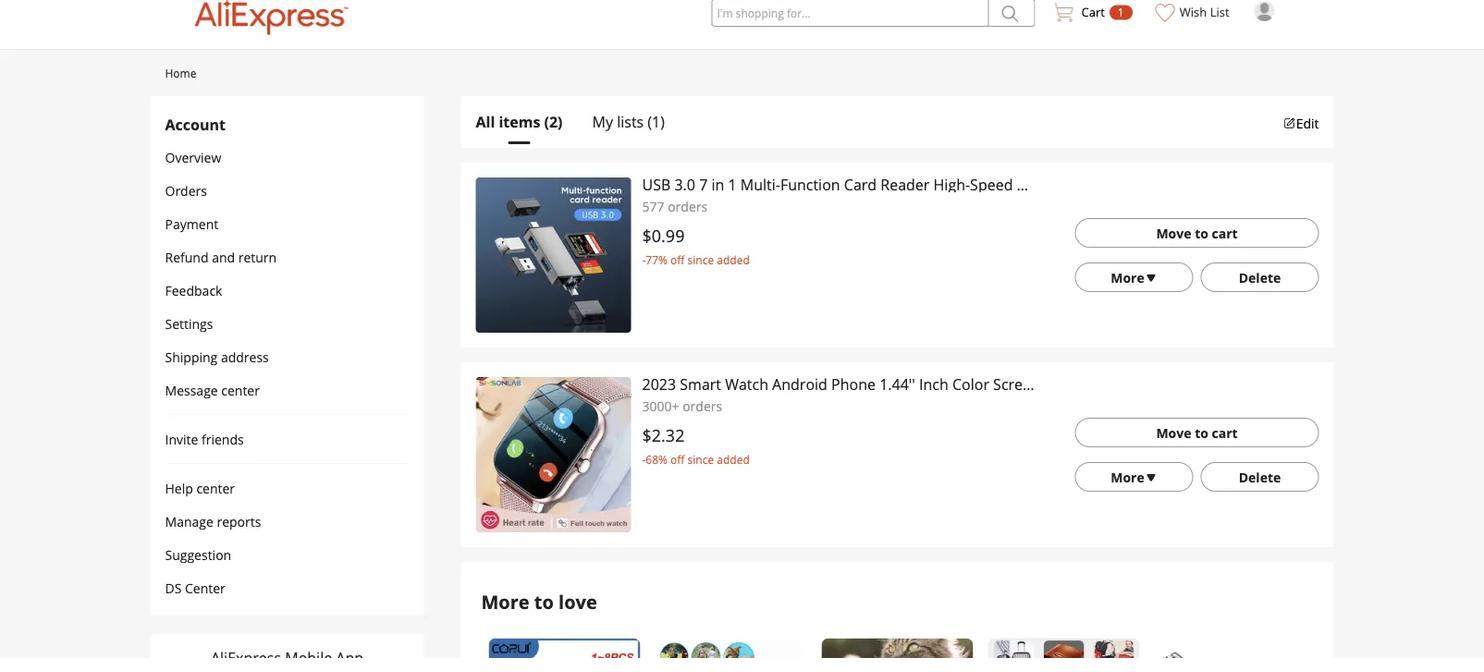 Task type: vqa. For each thing, say whether or not it's contained in the screenshot.
77
yes



Task type: describe. For each thing, give the bounding box(es) containing it.
added for $0.99
[[717, 252, 750, 267]]

to for $2.32
[[1195, 424, 1209, 442]]

feedback
[[165, 282, 222, 299]]

delete button for $2.32
[[1201, 462, 1319, 492]]

suggestion
[[165, 546, 231, 564]]

more for $0.99
[[1111, 269, 1145, 286]]

ds center
[[165, 579, 226, 597]]

off for $0.99
[[671, 252, 685, 267]]

5 in 1 multifunction usb 3.0 type c/usb /micro usb/tf/sd memory card reader otg card reader adapter mobile phone accessories image
[[1155, 639, 1306, 659]]

help center
[[165, 480, 235, 497]]

2 vertical spatial more
[[481, 589, 530, 615]]

wish list link
[[1147, 0, 1240, 36]]

3000+ orders $2.32 -68 % off since added
[[642, 397, 750, 467]]

all
[[476, 112, 495, 132]]

shipping
[[165, 348, 218, 366]]

wish
[[1180, 4, 1207, 20]]

cart for $2.32
[[1212, 424, 1238, 442]]

delete button for $0.99
[[1201, 263, 1319, 292]]

I'm shopping for... text field
[[712, 0, 989, 27]]

off for $2.32
[[671, 452, 685, 467]]

manage reports
[[165, 513, 261, 530]]

center for message center
[[221, 382, 260, 399]]

payment
[[165, 215, 218, 233]]

message
[[165, 382, 218, 399]]

cart for $0.99
[[1212, 224, 1238, 242]]

mini dog gps bluetooth 5.0 tracker anti-lost device round anti-lost device pet kids bag wallet tracking smart finder locator image
[[822, 639, 973, 659]]

move to cart button for $2.32
[[1075, 418, 1319, 448]]

more button for $0.99
[[1075, 263, 1194, 292]]

more for $2.32
[[1111, 468, 1145, 486]]

refund
[[165, 248, 209, 266]]

mini bluetooth 4.0 anti-lost device gps tracker round anti-lost device fashion pet kids bag wallet tracking smart finder locator image
[[988, 639, 1140, 659]]

(2)
[[544, 112, 563, 132]]

invite
[[165, 431, 198, 448]]

orders
[[165, 182, 207, 199]]

since for $0.99
[[688, 252, 714, 267]]

all items (2)
[[476, 112, 563, 132]]

my lists (1)
[[592, 112, 665, 132]]

- for $0.99
[[642, 252, 646, 267]]

edit
[[1296, 114, 1319, 132]]

manage
[[165, 513, 213, 530]]

% for $0.99
[[659, 252, 668, 267]]

items
[[499, 112, 541, 132]]

overview
[[165, 148, 221, 166]]

577 orders $0.99 -77 % off since added
[[642, 197, 750, 267]]

77
[[646, 252, 659, 267]]

1
[[1118, 5, 1124, 20]]

orders for $2.32
[[683, 397, 722, 415]]

account
[[165, 114, 226, 134]]



Task type: locate. For each thing, give the bounding box(es) containing it.
center up manage reports
[[196, 480, 235, 497]]

0 vertical spatial delete
[[1239, 269, 1281, 286]]

since right 68
[[688, 452, 714, 467]]

refund and return
[[165, 248, 277, 266]]

577
[[642, 197, 665, 215]]

move to cart button
[[1075, 218, 1319, 248], [1075, 418, 1319, 448]]

- down $2.32
[[642, 452, 646, 467]]

return
[[238, 248, 277, 266]]

1 vertical spatial off
[[671, 452, 685, 467]]

added
[[717, 252, 750, 267], [717, 452, 750, 467]]

- for $2.32
[[642, 452, 646, 467]]

- down $0.99 in the left top of the page
[[642, 252, 646, 267]]

since inside the 3000+ orders $2.32 -68 % off since added
[[688, 452, 714, 467]]

cart
[[1212, 224, 1238, 242], [1212, 424, 1238, 442]]

since right 77
[[688, 252, 714, 267]]

1 vertical spatial move to cart button
[[1075, 418, 1319, 448]]

1~8pcs mini gps tracker 5.0 anti-lost device pet kids bag wallet tracking for ios/ android smart finder locator image
[[489, 639, 640, 659]]

% inside 577 orders $0.99 -77 % off since added
[[659, 252, 668, 267]]

$2.32
[[642, 424, 685, 447]]

0 vertical spatial added
[[717, 252, 750, 267]]

move to cart button for $0.99
[[1075, 218, 1319, 248]]

off right 77
[[671, 252, 685, 267]]

1 vertical spatial delete
[[1239, 468, 1281, 486]]

- inside 577 orders $0.99 -77 % off since added
[[642, 252, 646, 267]]

cart
[[1082, 4, 1105, 20]]

orders right 3000+
[[683, 397, 722, 415]]

added inside 577 orders $0.99 -77 % off since added
[[717, 252, 750, 267]]

1 move from the top
[[1156, 224, 1192, 242]]

off inside the 3000+ orders $2.32 -68 % off since added
[[671, 452, 685, 467]]

1 vertical spatial center
[[196, 480, 235, 497]]

home
[[165, 65, 197, 80]]

0 vertical spatial more
[[1111, 269, 1145, 286]]

invite friends
[[165, 431, 244, 448]]

0 vertical spatial center
[[221, 382, 260, 399]]

since for $2.32
[[688, 452, 714, 467]]

1 off from the top
[[671, 252, 685, 267]]

1 vertical spatial move
[[1156, 424, 1192, 442]]

added right 77
[[717, 252, 750, 267]]

added inside the 3000+ orders $2.32 -68 % off since added
[[717, 452, 750, 467]]

center down address
[[221, 382, 260, 399]]

reports
[[217, 513, 261, 530]]

ds
[[165, 579, 182, 597]]

2 - from the top
[[642, 452, 646, 467]]

% inside the 3000+ orders $2.32 -68 % off since added
[[659, 452, 668, 467]]

move to cart for $0.99
[[1156, 224, 1238, 242]]

off inside 577 orders $0.99 -77 % off since added
[[671, 252, 685, 267]]

more button
[[1075, 263, 1194, 292], [1075, 462, 1194, 492]]

orders
[[668, 197, 708, 215], [683, 397, 722, 415]]

move to cart
[[1156, 224, 1238, 242], [1156, 424, 1238, 442]]

to for $0.99
[[1195, 224, 1209, 242]]

move for $0.99
[[1156, 224, 1192, 242]]

2 since from the top
[[688, 452, 714, 467]]

0 vertical spatial move to cart button
[[1075, 218, 1319, 248]]

1 cart from the top
[[1212, 224, 1238, 242]]

1 vertical spatial since
[[688, 452, 714, 467]]

1 vertical spatial more button
[[1075, 462, 1194, 492]]

love
[[559, 589, 597, 615]]

0 vertical spatial cart
[[1212, 224, 1238, 242]]

friends
[[202, 431, 244, 448]]

1 vertical spatial more
[[1111, 468, 1145, 486]]

% down $0.99 in the left top of the page
[[659, 252, 668, 267]]

2 cart from the top
[[1212, 424, 1238, 442]]

wish list
[[1180, 4, 1230, 20]]

1 vertical spatial added
[[717, 452, 750, 467]]

0 vertical spatial orders
[[668, 197, 708, 215]]

%
[[659, 252, 668, 267], [659, 452, 668, 467]]

0 vertical spatial %
[[659, 252, 668, 267]]

1 delete button from the top
[[1201, 263, 1319, 292]]

1 vertical spatial to
[[1195, 424, 1209, 442]]

delete for $0.99
[[1239, 269, 1281, 286]]

2 move to cart button from the top
[[1075, 418, 1319, 448]]

to
[[1195, 224, 1209, 242], [1195, 424, 1209, 442], [534, 589, 554, 615]]

1 vertical spatial %
[[659, 452, 668, 467]]

help
[[165, 480, 193, 497]]

home link
[[165, 65, 197, 80]]

1 added from the top
[[717, 252, 750, 267]]

1 move to cart from the top
[[1156, 224, 1238, 242]]

1 vertical spatial move to cart
[[1156, 424, 1238, 442]]

2 delete button from the top
[[1201, 462, 1319, 492]]

orders inside 577 orders $0.99 -77 % off since added
[[668, 197, 708, 215]]

1 delete from the top
[[1239, 269, 1281, 286]]

off right 68
[[671, 452, 685, 467]]

1 vertical spatial cart
[[1212, 424, 1238, 442]]

$0.99
[[642, 224, 685, 247]]

center for help center
[[196, 480, 235, 497]]

message center
[[165, 382, 260, 399]]

orders inside the 3000+ orders $2.32 -68 % off since added
[[683, 397, 722, 415]]

0 vertical spatial delete button
[[1201, 263, 1319, 292]]

and
[[212, 248, 235, 266]]

more to love
[[481, 589, 597, 615]]

0 vertical spatial -
[[642, 252, 646, 267]]

since inside 577 orders $0.99 -77 % off since added
[[688, 252, 714, 267]]

move
[[1156, 224, 1192, 242], [1156, 424, 1192, 442]]

1 - from the top
[[642, 252, 646, 267]]

added right 68
[[717, 452, 750, 467]]

added for $2.32
[[717, 452, 750, 467]]

mini gps mobile bluetooth 5.0 tracker anti-lost device round anti-lost device pet kids bag wallet tracking smart finder locator image
[[655, 639, 807, 659]]

0 vertical spatial move
[[1156, 224, 1192, 242]]

address
[[221, 348, 269, 366]]

1 since from the top
[[688, 252, 714, 267]]

2 added from the top
[[717, 452, 750, 467]]

0 vertical spatial more button
[[1075, 263, 1194, 292]]

list
[[1210, 4, 1230, 20]]

1 vertical spatial delete button
[[1201, 462, 1319, 492]]

center
[[221, 382, 260, 399], [196, 480, 235, 497]]

delete for $2.32
[[1239, 468, 1281, 486]]

0 vertical spatial to
[[1195, 224, 1209, 242]]

2 more button from the top
[[1075, 462, 1194, 492]]

3000+
[[642, 397, 679, 415]]

68
[[646, 452, 659, 467]]

-
[[642, 252, 646, 267], [642, 452, 646, 467]]

delete
[[1239, 269, 1281, 286], [1239, 468, 1281, 486]]

shipping address
[[165, 348, 269, 366]]

1 more button from the top
[[1075, 263, 1194, 292]]

lists
[[617, 112, 644, 132]]

off
[[671, 252, 685, 267], [671, 452, 685, 467]]

orders for $0.99
[[668, 197, 708, 215]]

since
[[688, 252, 714, 267], [688, 452, 714, 467]]

(1)
[[648, 112, 665, 132]]

2 delete from the top
[[1239, 468, 1281, 486]]

None submit
[[989, 0, 1035, 27]]

1 % from the top
[[659, 252, 668, 267]]

% for $2.32
[[659, 452, 668, 467]]

1 vertical spatial orders
[[683, 397, 722, 415]]

1 vertical spatial -
[[642, 452, 646, 467]]

2 move from the top
[[1156, 424, 1192, 442]]

0 vertical spatial since
[[688, 252, 714, 267]]

settings
[[165, 315, 213, 332]]

2 vertical spatial to
[[534, 589, 554, 615]]

- inside the 3000+ orders $2.32 -68 % off since added
[[642, 452, 646, 467]]

center
[[185, 579, 226, 597]]

move for $2.32
[[1156, 424, 1192, 442]]

% down $2.32
[[659, 452, 668, 467]]

more button for $2.32
[[1075, 462, 1194, 492]]

2 move to cart from the top
[[1156, 424, 1238, 442]]

my
[[592, 112, 613, 132]]

2 % from the top
[[659, 452, 668, 467]]

orders right 577
[[668, 197, 708, 215]]

0 vertical spatial move to cart
[[1156, 224, 1238, 242]]

delete button
[[1201, 263, 1319, 292], [1201, 462, 1319, 492]]

2 off from the top
[[671, 452, 685, 467]]

more
[[1111, 269, 1145, 286], [1111, 468, 1145, 486], [481, 589, 530, 615]]

1 move to cart button from the top
[[1075, 218, 1319, 248]]

move to cart for $2.32
[[1156, 424, 1238, 442]]

0 vertical spatial off
[[671, 252, 685, 267]]



